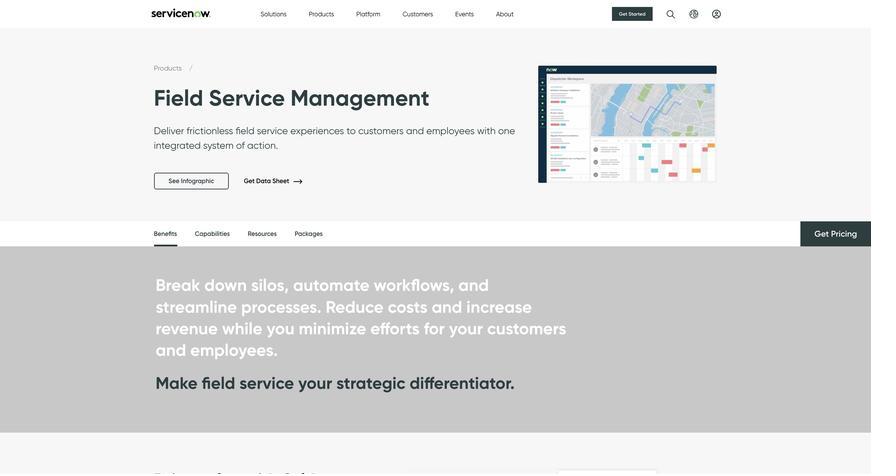 Task type: describe. For each thing, give the bounding box(es) containing it.
efforts
[[371, 318, 420, 339]]

servicenow image
[[151, 8, 211, 17]]

get for get started
[[620, 11, 628, 17]]

about button
[[497, 9, 514, 19]]

field
[[154, 84, 203, 112]]

packages
[[295, 230, 323, 238]]

customers
[[403, 10, 433, 18]]

break down silos, automate workflows, and streamline processes. reduce costs and increase revenue while you minimize efforts for your customers and employees.
[[156, 275, 567, 361]]

1 vertical spatial your
[[299, 373, 332, 394]]

customer service and field service real-time integration image
[[402, 461, 660, 475]]

you
[[267, 318, 295, 339]]

customers inside the 'break down silos, automate workflows, and streamline processes. reduce costs and increase revenue while you minimize efforts for your customers and employees.'
[[488, 318, 567, 339]]

streamline field service with servicenow field service management image containing field service management
[[0, 27, 872, 222]]

customers inside deliver frictionless field service experiences to customers and employees with one integrated system of action.
[[359, 125, 404, 137]]

system
[[203, 140, 234, 151]]

2 streamline field service with servicenow field service management image from the left
[[531, 27, 725, 221]]

workflows,
[[374, 275, 455, 296]]

products button
[[309, 9, 334, 19]]

employees.
[[190, 340, 278, 361]]

service inside deliver frictionless field service experiences to customers and employees with one integrated system of action.
[[257, 125, 288, 137]]

differentiator.
[[410, 373, 515, 394]]

minimize
[[299, 318, 367, 339]]

processes.
[[241, 297, 322, 318]]

deliver frictionless field service experiences to customers and employees with one integrated system of action.
[[154, 125, 516, 151]]

silos,
[[251, 275, 289, 296]]

reduce
[[326, 297, 384, 318]]

streamline
[[156, 297, 237, 318]]

capabilities link
[[195, 222, 230, 247]]

platform
[[357, 10, 381, 18]]

while
[[222, 318, 263, 339]]

increase
[[467, 297, 533, 318]]

see
[[169, 178, 180, 185]]

products for products popup button
[[309, 10, 334, 18]]

started
[[629, 11, 646, 17]]

make
[[156, 373, 198, 394]]

get data sheet link
[[244, 177, 313, 185]]

integrated
[[154, 140, 201, 151]]

solutions button
[[261, 9, 287, 19]]

strategic
[[337, 373, 406, 394]]

with
[[477, 125, 496, 137]]

go to servicenow account image
[[713, 10, 721, 18]]

capabilities
[[195, 230, 230, 238]]

frictionless
[[187, 125, 233, 137]]

1 vertical spatial field
[[202, 373, 235, 394]]



Task type: vqa. For each thing, say whether or not it's contained in the screenshot.
Organizational
no



Task type: locate. For each thing, give the bounding box(es) containing it.
solutions
[[261, 10, 287, 18]]

packages link
[[295, 222, 323, 247]]

0 vertical spatial get
[[620, 11, 628, 17]]

benefits link
[[154, 222, 177, 249]]

get for get pricing
[[815, 229, 830, 239]]

sheet
[[273, 177, 289, 185]]

2 vertical spatial get
[[815, 229, 830, 239]]

streamline field service with servicenow field service management image
[[0, 27, 872, 222], [531, 27, 725, 221]]

0 vertical spatial service
[[257, 125, 288, 137]]

field inside deliver frictionless field service experiences to customers and employees with one integrated system of action.
[[236, 125, 255, 137]]

2 horizontal spatial get
[[815, 229, 830, 239]]

make field service your strategic differentiator.
[[156, 373, 515, 394]]

benefits
[[154, 230, 177, 238]]

for
[[424, 318, 445, 339]]

service
[[257, 125, 288, 137], [240, 373, 294, 394]]

down
[[205, 275, 247, 296]]

see infographic
[[169, 178, 214, 185]]

0 horizontal spatial get
[[244, 177, 255, 185]]

experiences
[[291, 125, 344, 137]]

platform button
[[357, 9, 381, 19]]

customers button
[[403, 9, 433, 19]]

automate
[[293, 275, 370, 296]]

1 vertical spatial products
[[154, 64, 184, 72]]

your inside the 'break down silos, automate workflows, and streamline processes. reduce costs and increase revenue while you minimize efforts for your customers and employees.'
[[449, 318, 483, 339]]

0 horizontal spatial your
[[299, 373, 332, 394]]

to
[[347, 125, 356, 137]]

field service management
[[154, 84, 430, 112]]

1 horizontal spatial customers
[[488, 318, 567, 339]]

1 vertical spatial customers
[[488, 318, 567, 339]]

get pricing
[[815, 229, 858, 239]]

data
[[256, 177, 271, 185]]

deliver
[[154, 125, 184, 137]]

0 vertical spatial field
[[236, 125, 255, 137]]

1 vertical spatial service
[[240, 373, 294, 394]]

get inside 'link'
[[815, 229, 830, 239]]

and inside deliver frictionless field service experiences to customers and employees with one integrated system of action.
[[407, 125, 424, 137]]

employees
[[427, 125, 475, 137]]

customers
[[359, 125, 404, 137], [488, 318, 567, 339]]

costs
[[388, 297, 428, 318]]

get left the pricing
[[815, 229, 830, 239]]

break
[[156, 275, 200, 296]]

get left started
[[620, 11, 628, 17]]

and
[[407, 125, 424, 137], [459, 275, 489, 296], [432, 297, 463, 318], [156, 340, 186, 361]]

0 vertical spatial customers
[[359, 125, 404, 137]]

one
[[499, 125, 516, 137]]

get for get data sheet
[[244, 177, 255, 185]]

revenue
[[156, 318, 218, 339]]

0 horizontal spatial products
[[154, 64, 184, 72]]

1 horizontal spatial products
[[309, 10, 334, 18]]

0 horizontal spatial customers
[[359, 125, 404, 137]]

get data sheet
[[244, 177, 291, 185]]

products for "products" link
[[154, 64, 184, 72]]

1 streamline field service with servicenow field service management image from the left
[[0, 27, 872, 222]]

0 vertical spatial products
[[309, 10, 334, 18]]

see infographic link
[[154, 173, 229, 190]]

resources link
[[248, 222, 277, 247]]

events
[[456, 10, 474, 18]]

1 horizontal spatial your
[[449, 318, 483, 339]]

products link
[[154, 64, 184, 72]]

events button
[[456, 9, 474, 19]]

field
[[236, 125, 255, 137], [202, 373, 235, 394]]

get pricing link
[[801, 222, 872, 247]]

service
[[209, 84, 285, 112]]

pricing
[[832, 229, 858, 239]]

get left data
[[244, 177, 255, 185]]

1 vertical spatial get
[[244, 177, 255, 185]]

1 horizontal spatial get
[[620, 11, 628, 17]]

get
[[620, 11, 628, 17], [244, 177, 255, 185], [815, 229, 830, 239]]

0 vertical spatial your
[[449, 318, 483, 339]]

products
[[309, 10, 334, 18], [154, 64, 184, 72]]

get started link
[[613, 7, 653, 21]]

get started
[[620, 11, 646, 17]]

0 horizontal spatial field
[[202, 373, 235, 394]]

management
[[291, 84, 430, 112]]

infographic
[[181, 178, 214, 185]]

of
[[236, 140, 245, 151]]

1 horizontal spatial field
[[236, 125, 255, 137]]

action.
[[247, 140, 278, 151]]

about
[[497, 10, 514, 18]]

resources
[[248, 230, 277, 238]]

your
[[449, 318, 483, 339], [299, 373, 332, 394]]



